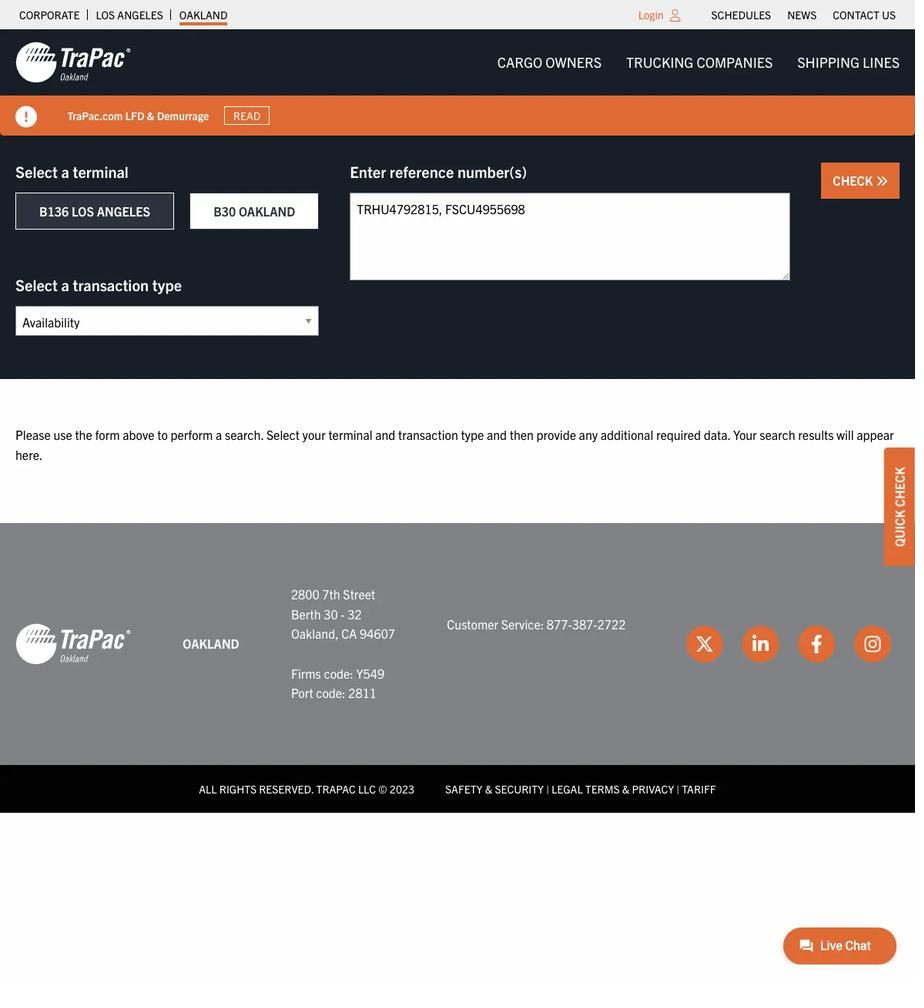 Task type: vqa. For each thing, say whether or not it's contained in the screenshot.
banner
yes



Task type: describe. For each thing, give the bounding box(es) containing it.
port
[[291, 685, 313, 701]]

demurrage
[[157, 108, 210, 122]]

menu bar containing cargo owners
[[485, 47, 913, 78]]

877-
[[547, 616, 573, 632]]

32
[[348, 607, 362, 622]]

1 vertical spatial los
[[72, 204, 94, 219]]

solid image
[[15, 106, 37, 128]]

2 oakland image from the top
[[15, 623, 131, 666]]

please use the form above to perform a search. select your terminal and transaction type and then provide any additional required data. your search results will appear here. quick check
[[15, 427, 908, 547]]

use
[[54, 427, 72, 443]]

terminal inside please use the form above to perform a search. select your terminal and transaction type and then provide any additional required data. your search results will appear here. quick check
[[329, 427, 373, 443]]

1 vertical spatial angeles
[[97, 204, 150, 219]]

Enter reference number(s) text field
[[350, 193, 791, 281]]

corporate link
[[19, 4, 80, 25]]

lfd
[[126, 108, 145, 122]]

30
[[324, 607, 338, 622]]

transaction inside please use the form above to perform a search. select your terminal and transaction type and then provide any additional required data. your search results will appear here. quick check
[[399, 427, 458, 443]]

0 horizontal spatial transaction
[[73, 275, 149, 294]]

y549
[[357, 666, 385, 681]]

footer containing 2800 7th street
[[0, 524, 916, 813]]

0 vertical spatial oakland
[[179, 8, 228, 22]]

firms
[[291, 666, 321, 681]]

enter reference number(s)
[[350, 162, 527, 181]]

trapac
[[317, 782, 356, 796]]

©
[[379, 782, 388, 796]]

trucking companies link
[[614, 47, 786, 78]]

number(s)
[[458, 162, 527, 181]]

safety & security link
[[446, 782, 544, 796]]

rights
[[220, 782, 257, 796]]

to
[[157, 427, 168, 443]]

1 vertical spatial code:
[[316, 685, 346, 701]]

a inside please use the form above to perform a search. select your terminal and transaction type and then provide any additional required data. your search results will appear here. quick check
[[216, 427, 222, 443]]

read
[[234, 109, 261, 123]]

contact us
[[834, 8, 897, 22]]

firms code:  y549 port code:  2811
[[291, 666, 385, 701]]

a for terminal
[[61, 162, 69, 181]]

legal terms & privacy link
[[552, 782, 675, 796]]

trapac.com
[[68, 108, 123, 122]]

news link
[[788, 4, 817, 25]]

solid image
[[877, 175, 889, 187]]

a for transaction
[[61, 275, 69, 294]]

safety & security | legal terms & privacy | tariff
[[446, 782, 717, 796]]

0 horizontal spatial type
[[152, 275, 182, 294]]

the
[[75, 427, 92, 443]]

search
[[760, 427, 796, 443]]

shipping
[[798, 53, 860, 71]]

oakland,
[[291, 626, 339, 642]]

additional
[[601, 427, 654, 443]]

all rights reserved. trapac llc © 2023
[[199, 782, 415, 796]]

check inside please use the form above to perform a search. select your terminal and transaction type and then provide any additional required data. your search results will appear here. quick check
[[893, 467, 908, 507]]

2800
[[291, 587, 320, 602]]

lines
[[863, 53, 900, 71]]

companies
[[697, 53, 773, 71]]

2 and from the left
[[487, 427, 507, 443]]

results
[[799, 427, 834, 443]]

schedules
[[712, 8, 772, 22]]

trucking
[[627, 53, 694, 71]]

b136 los angeles
[[39, 204, 150, 219]]

schedules link
[[712, 4, 772, 25]]

0 vertical spatial terminal
[[73, 162, 129, 181]]

los angeles link
[[96, 4, 163, 25]]

contact
[[834, 8, 880, 22]]

login
[[639, 8, 664, 22]]

0 horizontal spatial &
[[148, 108, 155, 122]]

cargo owners link
[[485, 47, 614, 78]]

2722
[[598, 616, 626, 632]]

select for select a transaction type
[[15, 275, 58, 294]]

required
[[657, 427, 702, 443]]

shipping lines
[[798, 53, 900, 71]]

us
[[883, 8, 897, 22]]

light image
[[670, 9, 681, 22]]

1 and from the left
[[376, 427, 396, 443]]

news
[[788, 8, 817, 22]]

privacy
[[633, 782, 675, 796]]

reserved.
[[259, 782, 314, 796]]

customer service: 877-387-2722
[[447, 616, 626, 632]]



Task type: locate. For each thing, give the bounding box(es) containing it.
0 vertical spatial type
[[152, 275, 182, 294]]

code: up 2811
[[324, 666, 354, 681]]

read link
[[225, 106, 270, 125]]

banner containing cargo owners
[[0, 29, 916, 136]]

a left search.
[[216, 427, 222, 443]]

1 vertical spatial oakland
[[239, 204, 295, 219]]

387-
[[573, 616, 598, 632]]

select left your at the top of page
[[267, 427, 300, 443]]

trapac.com lfd & demurrage
[[68, 108, 210, 122]]

here.
[[15, 447, 43, 462]]

street
[[343, 587, 376, 602]]

search.
[[225, 427, 264, 443]]

0 vertical spatial menu bar
[[704, 4, 905, 25]]

safety
[[446, 782, 483, 796]]

2 horizontal spatial &
[[623, 782, 630, 796]]

1 vertical spatial terminal
[[329, 427, 373, 443]]

0 vertical spatial angeles
[[117, 8, 163, 22]]

b30 oakland
[[214, 204, 295, 219]]

1 horizontal spatial |
[[677, 782, 680, 796]]

1 vertical spatial select
[[15, 275, 58, 294]]

angeles down select a terminal
[[97, 204, 150, 219]]

oakland
[[179, 8, 228, 22], [239, 204, 295, 219], [183, 636, 239, 652]]

owners
[[546, 53, 602, 71]]

los angeles
[[96, 8, 163, 22]]

reference
[[390, 162, 454, 181]]

7th
[[322, 587, 340, 602]]

enter
[[350, 162, 386, 181]]

cargo owners
[[498, 53, 602, 71]]

trucking companies
[[627, 53, 773, 71]]

angeles inside 'los angeles' link
[[117, 8, 163, 22]]

legal
[[552, 782, 583, 796]]

2800 7th street berth 30 - 32 oakland, ca 94607
[[291, 587, 395, 642]]

quick check link
[[885, 448, 916, 566]]

0 vertical spatial los
[[96, 8, 115, 22]]

2 vertical spatial a
[[216, 427, 222, 443]]

menu bar
[[704, 4, 905, 25], [485, 47, 913, 78]]

above
[[123, 427, 155, 443]]

1 vertical spatial type
[[461, 427, 484, 443]]

1 horizontal spatial transaction
[[399, 427, 458, 443]]

select for select a terminal
[[15, 162, 58, 181]]

llc
[[358, 782, 376, 796]]

check button
[[822, 163, 900, 199]]

service:
[[502, 616, 544, 632]]

a up b136
[[61, 162, 69, 181]]

1 horizontal spatial check
[[893, 467, 908, 507]]

0 vertical spatial code:
[[324, 666, 354, 681]]

quick
[[893, 510, 908, 547]]

0 horizontal spatial and
[[376, 427, 396, 443]]

and right your at the top of page
[[376, 427, 396, 443]]

login link
[[639, 8, 664, 22]]

2 vertical spatial select
[[267, 427, 300, 443]]

oakland link
[[179, 4, 228, 25]]

b136
[[39, 204, 69, 219]]

select a terminal
[[15, 162, 129, 181]]

shipping lines link
[[786, 47, 913, 78]]

provide
[[537, 427, 577, 443]]

select up b136
[[15, 162, 58, 181]]

2 vertical spatial oakland
[[183, 636, 239, 652]]

code: right port
[[316, 685, 346, 701]]

corporate
[[19, 8, 80, 22]]

form
[[95, 427, 120, 443]]

1 vertical spatial oakland image
[[15, 623, 131, 666]]

1 horizontal spatial and
[[487, 427, 507, 443]]

& right safety
[[485, 782, 493, 796]]

oakland image
[[15, 41, 131, 84], [15, 623, 131, 666]]

0 vertical spatial check
[[834, 173, 877, 188]]

1 | from the left
[[547, 782, 550, 796]]

0 horizontal spatial |
[[547, 782, 550, 796]]

| left legal
[[547, 782, 550, 796]]

code:
[[324, 666, 354, 681], [316, 685, 346, 701]]

select down b136
[[15, 275, 58, 294]]

tariff
[[682, 782, 717, 796]]

any
[[579, 427, 598, 443]]

your
[[303, 427, 326, 443]]

terminal
[[73, 162, 129, 181], [329, 427, 373, 443]]

angeles
[[117, 8, 163, 22], [97, 204, 150, 219]]

ca
[[342, 626, 357, 642]]

please
[[15, 427, 51, 443]]

1 vertical spatial a
[[61, 275, 69, 294]]

1 oakland image from the top
[[15, 41, 131, 84]]

0 horizontal spatial check
[[834, 173, 877, 188]]

banner
[[0, 29, 916, 136]]

0 vertical spatial select
[[15, 162, 58, 181]]

0 vertical spatial transaction
[[73, 275, 149, 294]]

menu bar containing schedules
[[704, 4, 905, 25]]

| left the tariff on the right
[[677, 782, 680, 796]]

1 vertical spatial check
[[893, 467, 908, 507]]

1 horizontal spatial terminal
[[329, 427, 373, 443]]

perform
[[171, 427, 213, 443]]

1 vertical spatial menu bar
[[485, 47, 913, 78]]

los right b136
[[72, 204, 94, 219]]

0 horizontal spatial los
[[72, 204, 94, 219]]

select a transaction type
[[15, 275, 182, 294]]

select inside please use the form above to perform a search. select your terminal and transaction type and then provide any additional required data. your search results will appear here. quick check
[[267, 427, 300, 443]]

1 vertical spatial transaction
[[399, 427, 458, 443]]

data.
[[704, 427, 731, 443]]

your
[[734, 427, 758, 443]]

footer
[[0, 524, 916, 813]]

menu bar up shipping on the right of the page
[[704, 4, 905, 25]]

cargo
[[498, 53, 543, 71]]

-
[[341, 607, 345, 622]]

tariff link
[[682, 782, 717, 796]]

security
[[495, 782, 544, 796]]

b30
[[214, 204, 236, 219]]

check inside button
[[834, 173, 877, 188]]

contact us link
[[834, 4, 897, 25]]

1 horizontal spatial type
[[461, 427, 484, 443]]

menu bar down light "image"
[[485, 47, 913, 78]]

appear
[[857, 427, 895, 443]]

and left then
[[487, 427, 507, 443]]

terminal right your at the top of page
[[329, 427, 373, 443]]

1 horizontal spatial &
[[485, 782, 493, 796]]

los right corporate link
[[96, 8, 115, 22]]

& right the terms
[[623, 782, 630, 796]]

all
[[199, 782, 217, 796]]

2811
[[349, 685, 377, 701]]

berth
[[291, 607, 321, 622]]

0 horizontal spatial terminal
[[73, 162, 129, 181]]

terms
[[586, 782, 620, 796]]

2 | from the left
[[677, 782, 680, 796]]

los
[[96, 8, 115, 22], [72, 204, 94, 219]]

angeles left oakland link
[[117, 8, 163, 22]]

0 vertical spatial oakland image
[[15, 41, 131, 84]]

2023
[[390, 782, 415, 796]]

will
[[837, 427, 855, 443]]

and
[[376, 427, 396, 443], [487, 427, 507, 443]]

a down b136
[[61, 275, 69, 294]]

&
[[148, 108, 155, 122], [485, 782, 493, 796], [623, 782, 630, 796]]

1 horizontal spatial los
[[96, 8, 115, 22]]

customer
[[447, 616, 499, 632]]

then
[[510, 427, 534, 443]]

& right lfd
[[148, 108, 155, 122]]

terminal up b136 los angeles
[[73, 162, 129, 181]]

94607
[[360, 626, 395, 642]]

type inside please use the form above to perform a search. select your terminal and transaction type and then provide any additional required data. your search results will appear here. quick check
[[461, 427, 484, 443]]

transaction
[[73, 275, 149, 294], [399, 427, 458, 443]]

0 vertical spatial a
[[61, 162, 69, 181]]



